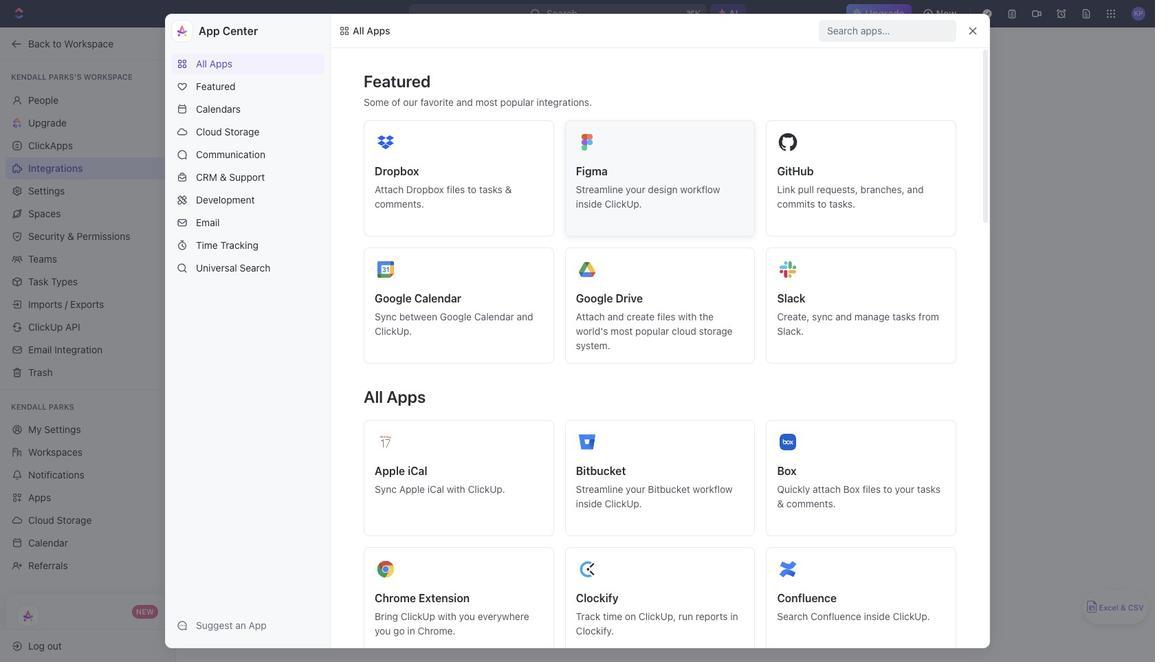 Task type: vqa. For each thing, say whether or not it's contained in the screenshot.


Task type: describe. For each thing, give the bounding box(es) containing it.
imports / exports
[[28, 298, 104, 310]]

clickup. for figma
[[605, 198, 642, 210]]

github
[[777, 165, 814, 177]]

about
[[629, 378, 654, 390]]

2 vertical spatial all
[[364, 387, 383, 407]]

between
[[399, 311, 438, 323]]

1 horizontal spatial bitbucket
[[648, 484, 690, 495]]

google calendar sync between google calendar and clickup.
[[375, 292, 533, 337]]

slack.
[[777, 325, 804, 337]]

calendars
[[196, 103, 241, 115]]

of for featured
[[392, 96, 401, 108]]

files inside the google drive attach and create files with the world's most popular cloud storage system.
[[658, 311, 676, 323]]

your inside 'box quickly attach box files to your tasks & comments.'
[[895, 484, 915, 495]]

types
[[51, 275, 78, 287]]

clickup. for apple
[[468, 484, 505, 495]]

email for email
[[196, 217, 220, 228]]

development
[[196, 194, 255, 206]]

popular inside featured some of our favorite and most popular integrations.
[[500, 96, 534, 108]]

spaces
[[28, 207, 61, 219]]

people
[[28, 94, 59, 106]]

back
[[28, 37, 50, 49]]

in left one
[[666, 393, 674, 404]]

time tracking
[[196, 239, 259, 251]]

streamline for bitbucket
[[576, 484, 623, 495]]

slack
[[777, 292, 806, 305]]

app inside the suggest an app button
[[249, 620, 267, 631]]

place.
[[696, 393, 722, 404]]

security & permissions link
[[6, 225, 170, 247]]

1 horizontal spatial upgrade
[[866, 8, 905, 19]]

connections
[[609, 393, 664, 404]]

email integration
[[28, 344, 103, 355]]

crm & support
[[196, 171, 265, 183]]

and inside google calendar sync between google calendar and clickup.
[[517, 311, 533, 323]]

suggest an app
[[196, 620, 267, 631]]

files inside dropbox attach dropbox files to tasks & comments.
[[447, 184, 465, 195]]

our inside featured some of our favorite and most popular integrations.
[[403, 96, 418, 108]]

learn
[[604, 378, 626, 390]]

0 vertical spatial all apps
[[353, 25, 390, 36]]

integration
[[55, 344, 103, 355]]

files inside 'box quickly attach box files to your tasks & comments.'
[[863, 484, 881, 495]]

time tracking link
[[171, 235, 325, 257]]

1 horizontal spatial upgrade link
[[846, 4, 912, 23]]

referrals
[[28, 560, 68, 572]]

with inside chrome extension bring clickup with you everywhere you go in chrome.
[[438, 611, 457, 622]]

sync
[[812, 311, 833, 323]]

workspaces link
[[6, 442, 170, 464]]

app inside find all of your apps and integrations in our new app center! discover apps, learn about new features, and manage your connections in one place.
[[747, 364, 765, 376]]

1 vertical spatial upgrade
[[28, 117, 67, 128]]

reports
[[696, 611, 728, 622]]

1 horizontal spatial google
[[440, 311, 472, 323]]

favorite
[[421, 96, 454, 108]]

0 vertical spatial apple
[[375, 465, 405, 477]]

0 horizontal spatial calendar
[[28, 537, 68, 549]]

1 horizontal spatial all apps link
[[336, 23, 393, 39]]

google for google calendar
[[375, 292, 412, 305]]

notifications
[[28, 469, 84, 481]]

featured link
[[171, 76, 325, 98]]

your inside figma streamline your design workflow inside clickup.
[[626, 184, 646, 195]]

system.
[[576, 340, 611, 351]]

1 vertical spatial all apps
[[196, 58, 233, 69]]

suggest an app button
[[171, 615, 325, 637]]

center!
[[767, 364, 800, 376]]

0 vertical spatial cloud storage link
[[171, 121, 325, 143]]

1 vertical spatial all
[[196, 58, 207, 69]]

moved
[[656, 335, 695, 349]]

0 horizontal spatial new
[[136, 607, 154, 616]]

google drive attach and create files with the world's most popular cloud storage system.
[[576, 292, 733, 351]]

cloud storage for the topmost cloud storage link
[[196, 126, 260, 138]]

and inside featured some of our favorite and most popular integrations.
[[457, 96, 473, 108]]

and inside the google drive attach and create files with the world's most popular cloud storage system.
[[608, 311, 624, 323]]

find all of your apps and integrations in our new app center! discover apps, learn about new features, and manage your connections in one place.
[[531, 364, 800, 404]]

in inside chrome extension bring clickup with you everywhere you go in chrome.
[[407, 625, 415, 637]]

integrations for integrations
[[28, 162, 83, 174]]

design
[[648, 184, 678, 195]]

communication link
[[171, 144, 325, 166]]

universal search
[[196, 262, 271, 274]]

support
[[229, 171, 265, 183]]

pull
[[798, 184, 814, 195]]

0 horizontal spatial clickup
[[28, 321, 63, 333]]

2 horizontal spatial calendar
[[474, 311, 514, 323]]

excel
[[1099, 604, 1119, 613]]

0 vertical spatial confluence
[[777, 592, 837, 605]]

trash link
[[6, 361, 170, 383]]

workspace
[[64, 37, 114, 49]]

1 horizontal spatial new
[[726, 364, 744, 376]]

imports / exports link
[[6, 293, 170, 315]]

our inside find all of your apps and integrations in our new app center! discover apps, learn about new features, and manage your connections in one place.
[[709, 364, 723, 376]]

0 horizontal spatial upgrade link
[[6, 112, 170, 134]]

2 vertical spatial all apps
[[364, 387, 426, 407]]

to inside button
[[53, 37, 62, 49]]

email link
[[171, 212, 325, 234]]

api
[[65, 321, 80, 333]]

dialog containing featured
[[165, 14, 990, 662]]

1 vertical spatial ical
[[428, 484, 444, 495]]

1 vertical spatial box
[[844, 484, 860, 495]]

app down the
[[713, 335, 736, 349]]

sync for google
[[375, 311, 397, 323]]

clickup inside chrome extension bring clickup with you everywhere you go in chrome.
[[401, 611, 435, 622]]

workflow for github
[[681, 184, 720, 195]]

imports
[[28, 298, 62, 310]]

exports
[[70, 298, 104, 310]]

comments. inside 'box quickly attach box files to your tasks & comments.'
[[787, 498, 836, 510]]

trash
[[28, 366, 53, 378]]

communication
[[196, 149, 266, 160]]

1 vertical spatial apple
[[399, 484, 425, 495]]

quickly
[[777, 484, 810, 495]]

drive
[[616, 292, 643, 305]]

figma streamline your design workflow inside clickup.
[[576, 165, 720, 210]]

cloud for cloud storage link to the left
[[28, 514, 54, 526]]

cloud
[[672, 325, 697, 337]]

attach inside dropbox attach dropbox files to tasks & comments.
[[375, 184, 404, 195]]

permissions
[[77, 230, 130, 242]]

new inside new button
[[937, 8, 957, 19]]

github link pull requests, branches, and commits to tasks.
[[777, 165, 924, 210]]

teams link
[[6, 248, 170, 270]]

back to workspace button
[[6, 33, 163, 55]]

search for universal
[[240, 262, 271, 274]]

clickup. for bitbucket
[[605, 498, 642, 510]]

1 vertical spatial confluence
[[811, 611, 862, 622]]

inside for figma
[[576, 198, 602, 210]]

center inside dialog
[[223, 25, 258, 37]]

back to workspace
[[28, 37, 114, 49]]

1 vertical spatial you
[[375, 625, 391, 637]]

featured some of our favorite and most popular integrations.
[[364, 72, 592, 108]]

universal search link
[[171, 257, 325, 279]]

to inside github link pull requests, branches, and commits to tasks.
[[818, 198, 827, 210]]

most inside featured some of our favorite and most popular integrations.
[[476, 96, 498, 108]]

with inside the google drive attach and create files with the world's most popular cloud storage system.
[[678, 311, 697, 323]]

app center
[[199, 25, 258, 37]]

workflow for box
[[693, 484, 733, 495]]

slack create, sync and manage tasks from slack.
[[777, 292, 940, 337]]

some
[[364, 96, 389, 108]]

create,
[[777, 311, 810, 323]]



Task type: locate. For each thing, give the bounding box(es) containing it.
manage inside find all of your apps and integrations in our new app center! discover apps, learn about new features, and manage your connections in one place.
[[739, 378, 774, 390]]

0 vertical spatial new
[[726, 364, 744, 376]]

0 vertical spatial bitbucket
[[576, 465, 626, 477]]

features,
[[678, 378, 717, 390]]

0 vertical spatial new
[[937, 8, 957, 19]]

clickup api
[[28, 321, 80, 333]]

clickup. inside confluence search confluence inside clickup.
[[893, 611, 930, 622]]

sync inside apple ical sync apple ical with clickup.
[[375, 484, 397, 495]]

1 vertical spatial of
[[566, 364, 575, 376]]

in right the reports
[[731, 611, 738, 622]]

and inside github link pull requests, branches, and commits to tasks.
[[908, 184, 924, 195]]

email up trash
[[28, 344, 52, 355]]

log out button
[[6, 635, 164, 657]]

app left center!
[[747, 364, 765, 376]]

all apps
[[353, 25, 390, 36], [196, 58, 233, 69], [364, 387, 426, 407]]

on
[[625, 611, 636, 622]]

dropbox attach dropbox files to tasks & comments.
[[375, 165, 512, 210]]

0 horizontal spatial search
[[240, 262, 271, 274]]

0 horizontal spatial new
[[657, 378, 675, 390]]

center up the featured link
[[223, 25, 258, 37]]

google for google drive
[[576, 292, 613, 305]]

1 streamline from the top
[[576, 184, 623, 195]]

find
[[531, 364, 551, 376]]

cloud inside dialog
[[196, 126, 222, 138]]

clickup. inside google calendar sync between google calendar and clickup.
[[375, 325, 412, 337]]

1 horizontal spatial storage
[[225, 126, 260, 138]]

0 vertical spatial comments.
[[375, 198, 424, 210]]

1 horizontal spatial cloud
[[196, 126, 222, 138]]

0 vertical spatial workflow
[[681, 184, 720, 195]]

1 horizontal spatial calendar
[[415, 292, 462, 305]]

our up features,
[[709, 364, 723, 376]]

task
[[28, 275, 48, 287]]

0 vertical spatial dropbox
[[375, 165, 419, 177]]

storage inside dialog
[[225, 126, 260, 138]]

your inside 'bitbucket streamline your bitbucket workflow inside clickup.'
[[626, 484, 646, 495]]

popular down create
[[636, 325, 669, 337]]

0 vertical spatial of
[[392, 96, 401, 108]]

streamline inside 'bitbucket streamline your bitbucket workflow inside clickup.'
[[576, 484, 623, 495]]

0 horizontal spatial email
[[28, 344, 52, 355]]

0 vertical spatial popular
[[500, 96, 534, 108]]

crm & support link
[[171, 166, 325, 188]]

0 vertical spatial search
[[240, 262, 271, 274]]

1 sync from the top
[[375, 311, 397, 323]]

0 vertical spatial you
[[459, 611, 475, 622]]

manage
[[855, 311, 890, 323], [739, 378, 774, 390]]

0 horizontal spatial upgrade
[[28, 117, 67, 128]]

apps
[[599, 364, 621, 376]]

cloud storage link up communication link
[[171, 121, 325, 143]]

google up between
[[375, 292, 412, 305]]

& inside 'box quickly attach box files to your tasks & comments.'
[[777, 498, 784, 510]]

storage
[[225, 126, 260, 138], [57, 514, 92, 526]]

1 horizontal spatial clickup
[[401, 611, 435, 622]]

streamline for figma
[[576, 184, 623, 195]]

storage down apps link
[[57, 514, 92, 526]]

one
[[677, 393, 693, 404]]

new
[[937, 8, 957, 19], [136, 607, 154, 616]]

cloud for the topmost cloud storage link
[[196, 126, 222, 138]]

google right between
[[440, 311, 472, 323]]

my settings
[[28, 424, 81, 435]]

search for confluence
[[777, 611, 808, 622]]

and down drive
[[608, 311, 624, 323]]

search...
[[547, 8, 586, 19]]

box quickly attach box files to your tasks & comments.
[[777, 465, 941, 510]]

excel & csv
[[1099, 604, 1144, 613]]

most
[[476, 96, 498, 108], [611, 325, 633, 337]]

you down bring
[[375, 625, 391, 637]]

app right an
[[249, 620, 267, 631]]

1 vertical spatial center
[[739, 335, 779, 349]]

0 horizontal spatial bitbucket
[[576, 465, 626, 477]]

email up time
[[196, 217, 220, 228]]

popular left integrations.
[[500, 96, 534, 108]]

tasks inside dropbox attach dropbox files to tasks & comments.
[[479, 184, 503, 195]]

0 horizontal spatial center
[[223, 25, 258, 37]]

cloud storage for cloud storage link to the left
[[28, 514, 92, 526]]

inside
[[576, 198, 602, 210], [576, 498, 602, 510], [864, 611, 891, 622]]

0 vertical spatial upgrade link
[[846, 4, 912, 23]]

to inside 'box quickly attach box files to your tasks & comments.'
[[884, 484, 893, 495]]

development link
[[171, 189, 325, 211]]

0 vertical spatial files
[[447, 184, 465, 195]]

1 vertical spatial new
[[136, 607, 154, 616]]

integrations for integrations have moved to app center
[[553, 335, 623, 349]]

1 horizontal spatial tasks
[[893, 311, 916, 323]]

email
[[196, 217, 220, 228], [28, 344, 52, 355]]

integrations link
[[6, 157, 170, 179]]

1 horizontal spatial manage
[[855, 311, 890, 323]]

my settings link
[[6, 419, 170, 441]]

new down 'integrations'
[[657, 378, 675, 390]]

1 vertical spatial comments.
[[787, 498, 836, 510]]

and inside slack create, sync and manage tasks from slack.
[[836, 311, 852, 323]]

0 horizontal spatial manage
[[739, 378, 774, 390]]

0 vertical spatial box
[[777, 465, 797, 477]]

settings up spaces
[[28, 185, 65, 196]]

0 vertical spatial storage
[[225, 126, 260, 138]]

0 horizontal spatial you
[[375, 625, 391, 637]]

my
[[28, 424, 42, 435]]

manage down center!
[[739, 378, 774, 390]]

center up center!
[[739, 335, 779, 349]]

cloud up referrals
[[28, 514, 54, 526]]

app up the featured link
[[199, 25, 220, 37]]

clickup. inside figma streamline your design workflow inside clickup.
[[605, 198, 642, 210]]

email integration link
[[6, 339, 170, 361]]

bitbucket streamline your bitbucket workflow inside clickup.
[[576, 465, 733, 510]]

storage for cloud storage link to the left
[[57, 514, 92, 526]]

apps,
[[577, 378, 601, 390]]

link
[[777, 184, 796, 195]]

inside for bitbucket
[[576, 498, 602, 510]]

inside inside figma streamline your design workflow inside clickup.
[[576, 198, 602, 210]]

and up place.
[[719, 378, 736, 390]]

cloud storage down apps link
[[28, 514, 92, 526]]

workflow inside figma streamline your design workflow inside clickup.
[[681, 184, 720, 195]]

Search apps… field
[[827, 23, 951, 39]]

integrations
[[643, 364, 696, 376]]

1 vertical spatial dropbox
[[406, 184, 444, 195]]

security
[[28, 230, 65, 242]]

cloud storage link
[[171, 121, 325, 143], [6, 510, 170, 532]]

universal
[[196, 262, 237, 274]]

dialog
[[165, 14, 990, 662]]

1 vertical spatial manage
[[739, 378, 774, 390]]

and right sync at the top right of the page
[[836, 311, 852, 323]]

email for email integration
[[28, 344, 52, 355]]

settings up workspaces
[[44, 424, 81, 435]]

to inside dropbox attach dropbox files to tasks & comments.
[[468, 184, 477, 195]]

our left favorite
[[403, 96, 418, 108]]

cloud down calendars
[[196, 126, 222, 138]]

1 horizontal spatial popular
[[636, 325, 669, 337]]

dxxtk image
[[339, 25, 350, 36]]

in
[[698, 364, 706, 376], [666, 393, 674, 404], [731, 611, 738, 622], [407, 625, 415, 637]]

streamline inside figma streamline your design workflow inside clickup.
[[576, 184, 623, 195]]

0 vertical spatial settings
[[28, 185, 65, 196]]

storage for the topmost cloud storage link
[[225, 126, 260, 138]]

1 vertical spatial cloud
[[28, 514, 54, 526]]

the
[[700, 311, 714, 323]]

everywhere
[[478, 611, 529, 622]]

apps link
[[6, 487, 170, 509]]

log
[[28, 640, 45, 652]]

& for excel & csv
[[1121, 604, 1126, 613]]

box
[[777, 465, 797, 477], [844, 484, 860, 495]]

all
[[553, 364, 563, 376]]

referrals link
[[6, 555, 170, 577]]

attach
[[375, 184, 404, 195], [576, 311, 605, 323]]

of inside find all of your apps and integrations in our new app center! discover apps, learn about new features, and manage your connections in one place.
[[566, 364, 575, 376]]

apps
[[367, 25, 390, 36], [210, 58, 233, 69], [387, 387, 426, 407], [28, 492, 51, 503]]

requests,
[[817, 184, 858, 195]]

tasks inside 'box quickly attach box files to your tasks & comments.'
[[918, 484, 941, 495]]

1 vertical spatial streamline
[[576, 484, 623, 495]]

0 horizontal spatial integrations
[[28, 162, 83, 174]]

1 vertical spatial new
[[657, 378, 675, 390]]

chrome extension bring clickup with you everywhere you go in chrome.
[[375, 592, 529, 637]]

1 horizontal spatial most
[[611, 325, 633, 337]]

sync for apple
[[375, 484, 397, 495]]

1 vertical spatial integrations
[[553, 335, 623, 349]]

0 horizontal spatial cloud storage link
[[6, 510, 170, 532]]

cloud
[[196, 126, 222, 138], [28, 514, 54, 526]]

1 horizontal spatial cloud storage
[[196, 126, 260, 138]]

0 vertical spatial all
[[353, 25, 364, 36]]

upgrade link left new button
[[846, 4, 912, 23]]

clickup,
[[639, 611, 676, 622]]

featured up some
[[364, 72, 431, 91]]

box up quickly
[[777, 465, 797, 477]]

extension
[[419, 592, 470, 605]]

0 vertical spatial email
[[196, 217, 220, 228]]

upgrade link down 'people' link
[[6, 112, 170, 134]]

popular
[[500, 96, 534, 108], [636, 325, 669, 337]]

0 vertical spatial cloud storage
[[196, 126, 260, 138]]

time
[[603, 611, 623, 622]]

excel & csv link
[[1083, 590, 1149, 625]]

cloud storage inside dialog
[[196, 126, 260, 138]]

integrations
[[28, 162, 83, 174], [553, 335, 623, 349]]

upgrade up clickapps
[[28, 117, 67, 128]]

tasks inside slack create, sync and manage tasks from slack.
[[893, 311, 916, 323]]

of right some
[[392, 96, 401, 108]]

task types link
[[6, 271, 170, 293]]

most inside the google drive attach and create files with the world's most popular cloud storage system.
[[611, 325, 633, 337]]

all
[[353, 25, 364, 36], [196, 58, 207, 69], [364, 387, 383, 407]]

0 horizontal spatial attach
[[375, 184, 404, 195]]

and right branches,
[[908, 184, 924, 195]]

integrations up apps
[[553, 335, 623, 349]]

notifications link
[[6, 464, 170, 486]]

go
[[394, 625, 405, 637]]

storage down calendars link
[[225, 126, 260, 138]]

1 vertical spatial tasks
[[893, 311, 916, 323]]

0 vertical spatial sync
[[375, 311, 397, 323]]

people link
[[6, 89, 170, 111]]

from
[[919, 311, 940, 323]]

attach inside the google drive attach and create files with the world's most popular cloud storage system.
[[576, 311, 605, 323]]

1 vertical spatial settings
[[44, 424, 81, 435]]

0 horizontal spatial cloud storage
[[28, 514, 92, 526]]

1 horizontal spatial featured
[[364, 72, 431, 91]]

new down storage at the right of the page
[[726, 364, 744, 376]]

0 horizontal spatial most
[[476, 96, 498, 108]]

tasks for slack
[[893, 311, 916, 323]]

clickup down imports at the top of the page
[[28, 321, 63, 333]]

0 vertical spatial inside
[[576, 198, 602, 210]]

and up find on the left bottom of page
[[517, 311, 533, 323]]

with inside apple ical sync apple ical with clickup.
[[447, 484, 465, 495]]

workspaces
[[28, 446, 83, 458]]

search inside confluence search confluence inside clickup.
[[777, 611, 808, 622]]

and up the about
[[624, 364, 640, 376]]

1 horizontal spatial you
[[459, 611, 475, 622]]

0 horizontal spatial our
[[403, 96, 418, 108]]

&
[[220, 171, 227, 183], [505, 184, 512, 195], [67, 230, 74, 242], [777, 498, 784, 510], [1121, 604, 1126, 613]]

2 horizontal spatial google
[[576, 292, 613, 305]]

1 vertical spatial cloud storage link
[[6, 510, 170, 532]]

tasks.
[[830, 198, 856, 210]]

sync inside google calendar sync between google calendar and clickup.
[[375, 311, 397, 323]]

0 horizontal spatial box
[[777, 465, 797, 477]]

1 vertical spatial all apps link
[[171, 53, 325, 75]]

1 horizontal spatial attach
[[576, 311, 605, 323]]

0 vertical spatial most
[[476, 96, 498, 108]]

streamline
[[576, 184, 623, 195], [576, 484, 623, 495]]

2 vertical spatial inside
[[864, 611, 891, 622]]

1 horizontal spatial box
[[844, 484, 860, 495]]

2 streamline from the top
[[576, 484, 623, 495]]

& for security & permissions
[[67, 230, 74, 242]]

cloud storage up communication
[[196, 126, 260, 138]]

branches,
[[861, 184, 905, 195]]

most right favorite
[[476, 96, 498, 108]]

confluence search confluence inside clickup.
[[777, 592, 930, 622]]

0 vertical spatial center
[[223, 25, 258, 37]]

1 vertical spatial inside
[[576, 498, 602, 510]]

0 horizontal spatial tasks
[[479, 184, 503, 195]]

clickup. inside apple ical sync apple ical with clickup.
[[468, 484, 505, 495]]

create
[[627, 311, 655, 323]]

1 horizontal spatial files
[[658, 311, 676, 323]]

1 vertical spatial our
[[709, 364, 723, 376]]

in inside the clockify track time on clickup, run reports in clockify.
[[731, 611, 738, 622]]

1 vertical spatial storage
[[57, 514, 92, 526]]

comments. inside dropbox attach dropbox files to tasks & comments.
[[375, 198, 424, 210]]

upgrade
[[866, 8, 905, 19], [28, 117, 67, 128]]

chrome.
[[418, 625, 456, 637]]

popular inside the google drive attach and create files with the world's most popular cloud storage system.
[[636, 325, 669, 337]]

1 horizontal spatial our
[[709, 364, 723, 376]]

/
[[65, 298, 68, 310]]

settings link
[[6, 180, 170, 202]]

0 horizontal spatial of
[[392, 96, 401, 108]]

of for find
[[566, 364, 575, 376]]

in right go
[[407, 625, 415, 637]]

0 vertical spatial upgrade
[[866, 8, 905, 19]]

discover
[[536, 378, 574, 390]]

search
[[240, 262, 271, 274], [777, 611, 808, 622]]

new
[[726, 364, 744, 376], [657, 378, 675, 390]]

bring
[[375, 611, 398, 622]]

1 vertical spatial calendar
[[474, 311, 514, 323]]

inside inside 'bitbucket streamline your bitbucket workflow inside clickup.'
[[576, 498, 602, 510]]

featured for featured
[[196, 80, 236, 92]]

0 vertical spatial cloud
[[196, 126, 222, 138]]

inside inside confluence search confluence inside clickup.
[[864, 611, 891, 622]]

featured inside featured some of our favorite and most popular integrations.
[[364, 72, 431, 91]]

featured up calendars
[[196, 80, 236, 92]]

upgrade up search apps… field
[[866, 8, 905, 19]]

integrations down clickapps
[[28, 162, 83, 174]]

& inside "link"
[[67, 230, 74, 242]]

workflow inside 'bitbucket streamline your bitbucket workflow inside clickup.'
[[693, 484, 733, 495]]

spaces link
[[6, 203, 170, 225]]

you down extension
[[459, 611, 475, 622]]

clickup up chrome.
[[401, 611, 435, 622]]

world's
[[576, 325, 608, 337]]

google up "world's"
[[576, 292, 613, 305]]

out
[[47, 640, 62, 652]]

2 vertical spatial tasks
[[918, 484, 941, 495]]

0 horizontal spatial all apps link
[[171, 53, 325, 75]]

0 vertical spatial calendar
[[415, 292, 462, 305]]

calendar link
[[6, 532, 170, 554]]

manage right sync at the top right of the page
[[855, 311, 890, 323]]

0 horizontal spatial google
[[375, 292, 412, 305]]

box right "attach"
[[844, 484, 860, 495]]

manage inside slack create, sync and manage tasks from slack.
[[855, 311, 890, 323]]

1 vertical spatial workflow
[[693, 484, 733, 495]]

& inside dropbox attach dropbox files to tasks & comments.
[[505, 184, 512, 195]]

0 vertical spatial ical
[[408, 465, 428, 477]]

most down create
[[611, 325, 633, 337]]

of inside featured some of our favorite and most popular integrations.
[[392, 96, 401, 108]]

ical
[[408, 465, 428, 477], [428, 484, 444, 495]]

0 vertical spatial streamline
[[576, 184, 623, 195]]

google inside the google drive attach and create files with the world's most popular cloud storage system.
[[576, 292, 613, 305]]

2 sync from the top
[[375, 484, 397, 495]]

log out
[[28, 640, 62, 652]]

clickup. inside 'bitbucket streamline your bitbucket workflow inside clickup.'
[[605, 498, 642, 510]]

cloud storage link up calendar link
[[6, 510, 170, 532]]

clockify
[[576, 592, 619, 605]]

in up features,
[[698, 364, 706, 376]]

email inside "link"
[[196, 217, 220, 228]]

2 horizontal spatial files
[[863, 484, 881, 495]]

task types
[[28, 275, 78, 287]]

tasks for dropbox
[[479, 184, 503, 195]]

1 vertical spatial attach
[[576, 311, 605, 323]]

and right favorite
[[457, 96, 473, 108]]

featured for featured some of our favorite and most popular integrations.
[[364, 72, 431, 91]]

of right 'all'
[[566, 364, 575, 376]]

& for crm & support
[[220, 171, 227, 183]]



